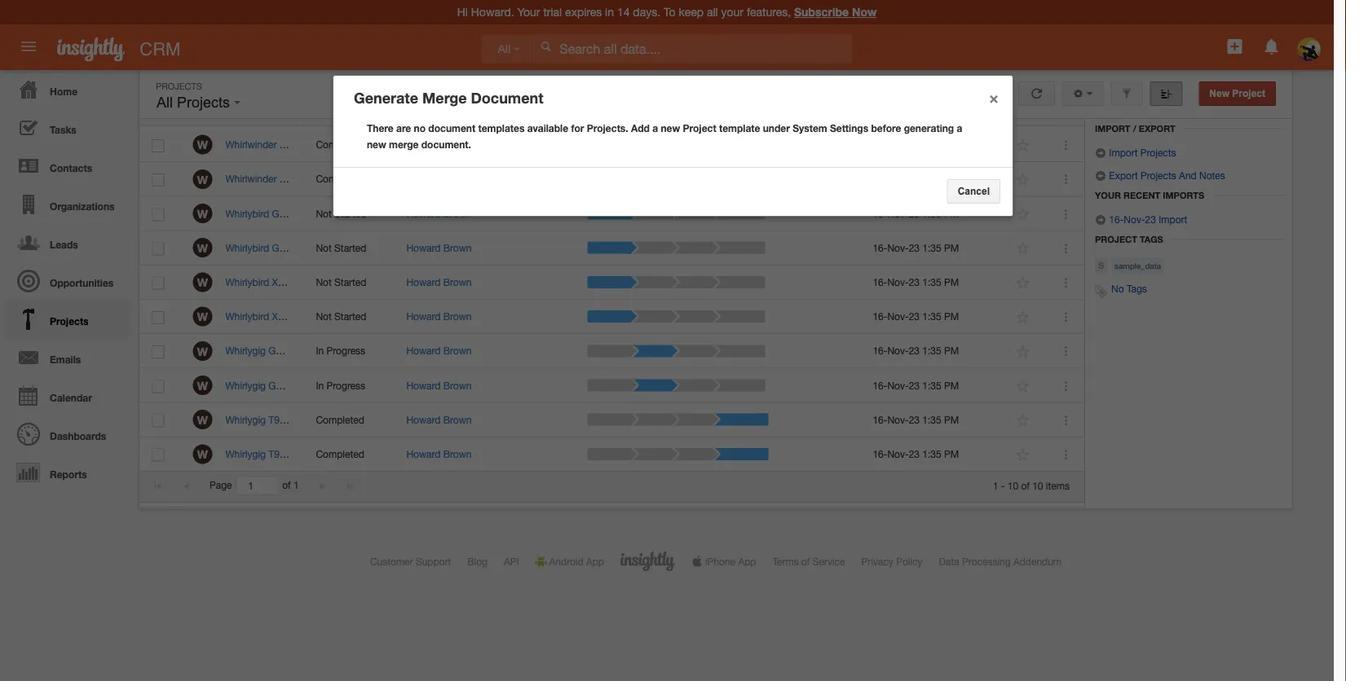 Task type: locate. For each thing, give the bounding box(es) containing it.
progress down whirlygig g250 - jakubowski llc - barbara lane link
[[327, 380, 366, 391]]

not started cell for systems
[[303, 266, 394, 300]]

1 vertical spatial progress
[[327, 380, 366, 391]]

not started down the "whirlwinder x520 - warbucks industries - roger mills"
[[316, 208, 367, 219]]

0 vertical spatial in progress
[[316, 346, 366, 357]]

in progress
[[316, 346, 366, 357], [316, 380, 366, 391]]

4 completed from the top
[[316, 449, 364, 460]]

6 brown from the top
[[444, 346, 472, 357]]

llc
[[356, 346, 374, 357]]

3 howard brown link from the top
[[407, 242, 472, 254]]

oceanic for in progress
[[302, 380, 338, 391]]

data
[[939, 556, 960, 568]]

pm for miyazaki
[[945, 449, 959, 460]]

nov- for miyazaki
[[888, 449, 909, 460]]

4 howard brown from the top
[[407, 277, 472, 288]]

x250 for cyberdyne
[[272, 277, 294, 288]]

howard brown link for smith
[[407, 311, 472, 323]]

subscribe
[[794, 5, 849, 19]]

7 brown from the top
[[444, 380, 472, 391]]

howard brown link for samantha
[[407, 414, 472, 426]]

completed cell for cynthia
[[303, 128, 394, 162]]

1 vertical spatial x520
[[280, 173, 302, 185]]

of right page
[[282, 480, 291, 492]]

t920 left nakatomi
[[269, 414, 291, 426]]

16-nov-23 1:35 pm for lane
[[873, 346, 959, 357]]

not for cyberdyne
[[316, 277, 332, 288]]

not started cell
[[303, 197, 394, 231], [303, 231, 394, 266], [303, 266, 394, 300], [303, 300, 394, 335]]

oceanic up the "whirlwinder x520 - warbucks industries - roger mills"
[[311, 139, 347, 150]]

in progress down whirlygig g250 - jakubowski llc - barbara lane link
[[316, 380, 366, 391]]

generate
[[354, 89, 418, 106]]

2 app from the left
[[739, 556, 756, 568]]

app
[[586, 556, 604, 568], [739, 556, 756, 568]]

howard brown up nicole
[[407, 242, 472, 254]]

9 howard from the top
[[407, 449, 441, 460]]

completed cell up whirlwinder x520 - warbucks industries - roger mills "link"
[[303, 128, 394, 162]]

0 vertical spatial progress
[[327, 346, 366, 357]]

tasks link
[[4, 108, 131, 147]]

/
[[1133, 123, 1137, 134]]

merge
[[389, 139, 419, 150]]

8 w link from the top
[[193, 376, 212, 396]]

1 vertical spatial corp.
[[394, 277, 419, 288]]

organizations link
[[4, 185, 131, 223]]

2 w row from the top
[[139, 162, 1085, 197]]

howard brown up miyazaki
[[407, 414, 472, 426]]

0 horizontal spatial app
[[586, 556, 604, 568]]

3 whirlygig from the top
[[225, 414, 266, 426]]

9 brown from the top
[[444, 449, 472, 460]]

x250
[[272, 277, 294, 288], [272, 311, 294, 323]]

16-nov-23 1:35 pm cell for samantha
[[861, 403, 1003, 438]]

23 for nicole
[[909, 277, 920, 288]]

corp. right sirius
[[332, 242, 357, 254]]

1 in progress from the top
[[316, 346, 366, 357]]

customer support
[[370, 556, 451, 568]]

organizations
[[50, 201, 115, 212]]

not started up whirlygig g250 - jakubowski llc - barbara lane link
[[316, 311, 367, 323]]

cell
[[485, 128, 575, 162], [575, 128, 861, 162], [861, 128, 1003, 162], [394, 162, 485, 197], [485, 162, 575, 197], [575, 162, 861, 197], [485, 197, 575, 231], [485, 231, 575, 266], [485, 266, 575, 300], [485, 300, 575, 335], [485, 335, 575, 369], [485, 369, 575, 403], [485, 403, 575, 438], [485, 438, 575, 472]]

whirlwinder
[[225, 139, 277, 150], [225, 173, 277, 185]]

1 vertical spatial follow image
[[1016, 276, 1031, 291]]

not
[[316, 208, 332, 219], [316, 242, 332, 254], [316, 277, 332, 288], [316, 311, 332, 323]]

4 follow image from the top
[[1016, 310, 1031, 326]]

4 completed cell from the top
[[303, 438, 394, 472]]

1 horizontal spatial new
[[661, 122, 680, 134]]

howard down no
[[407, 139, 441, 150]]

warbucks down the cyberdyne
[[304, 311, 347, 323]]

completed for -
[[316, 414, 364, 426]]

not started up the cyberdyne
[[316, 242, 367, 254]]

0 horizontal spatial export
[[1110, 170, 1138, 181]]

progress for jakubowski
[[327, 346, 366, 357]]

16-nov-23 1:35 pm
[[873, 173, 959, 185], [873, 208, 959, 219], [873, 242, 959, 254], [873, 277, 959, 288], [873, 311, 959, 323], [873, 346, 959, 357], [873, 380, 959, 391], [873, 414, 959, 426], [873, 449, 959, 460]]

calendar link
[[4, 377, 131, 415]]

now
[[852, 5, 877, 19]]

follow image for whirlybird x250 - cyberdyne systems corp. - nicole gomez
[[1016, 276, 1031, 291]]

1 howard brown from the top
[[407, 139, 472, 150]]

- left carlos
[[396, 311, 399, 323]]

project inside there are no document templates available for projects. add a new project template under system settings before generating a new merge document. cancel
[[683, 122, 717, 134]]

in progress cell for airlines
[[303, 369, 394, 403]]

import down the /
[[1110, 147, 1138, 158]]

wayne
[[398, 449, 428, 460]]

1 w link from the top
[[193, 135, 212, 155]]

all down crm
[[157, 94, 173, 111]]

w link for whirlybird g950 - sirius corp. - tina martin
[[193, 238, 212, 258]]

1:35 for nicole
[[923, 277, 942, 288]]

16-
[[873, 173, 888, 185], [873, 208, 888, 219], [1110, 214, 1124, 225], [873, 242, 888, 254], [873, 277, 888, 288], [873, 311, 888, 323], [873, 346, 888, 357], [873, 380, 888, 391], [873, 414, 888, 426], [873, 449, 888, 460]]

projects
[[156, 81, 202, 91], [177, 94, 230, 111], [1141, 147, 1177, 158], [1141, 170, 1177, 181], [50, 316, 89, 327]]

8 howard brown link from the top
[[407, 414, 472, 426]]

completed cell
[[303, 128, 394, 162], [303, 162, 394, 197], [303, 403, 394, 438], [303, 438, 394, 472]]

t920
[[269, 414, 291, 426], [269, 449, 291, 460]]

of 1
[[282, 480, 299, 492]]

corp. right systems
[[394, 277, 419, 288]]

None checkbox
[[152, 104, 164, 117], [152, 346, 164, 359], [152, 449, 164, 462], [152, 104, 164, 117], [152, 346, 164, 359], [152, 449, 164, 462]]

0 horizontal spatial new
[[367, 139, 386, 150]]

completed cell up albert
[[303, 162, 394, 197]]

in for jakubowski
[[316, 346, 324, 357]]

23 for sakda
[[909, 380, 920, 391]]

6 w from the top
[[197, 310, 208, 324]]

6 follow image from the top
[[1016, 379, 1031, 394]]

nov-
[[888, 173, 909, 185], [888, 208, 909, 219], [1124, 214, 1146, 225], [888, 242, 909, 254], [888, 277, 909, 288], [888, 311, 909, 323], [888, 346, 909, 357], [888, 380, 909, 391], [888, 414, 909, 426], [888, 449, 909, 460]]

2 w link from the top
[[193, 169, 212, 189]]

completed cell up "whirlygig t920 - warbucks industries - wayne miyazaki"
[[303, 403, 394, 438]]

-
[[305, 139, 309, 150], [384, 139, 388, 150], [305, 173, 309, 185], [403, 173, 407, 185], [299, 208, 302, 219], [339, 208, 343, 219], [299, 242, 302, 254], [359, 242, 363, 254], [297, 277, 301, 288], [421, 277, 425, 288], [297, 311, 301, 323], [396, 311, 399, 323], [295, 346, 299, 357], [377, 346, 381, 357], [295, 380, 299, 391], [375, 380, 379, 391], [293, 414, 297, 426], [407, 414, 410, 426], [293, 449, 297, 460], [392, 449, 396, 460], [1001, 480, 1005, 492]]

2 pm from the top
[[945, 208, 959, 219]]

brown up 'smith'
[[444, 277, 472, 288]]

0 vertical spatial x250
[[272, 277, 294, 288]]

export projects and notes link
[[1095, 170, 1226, 181]]

in progress cell
[[303, 335, 394, 369], [303, 369, 394, 403]]

barbara
[[383, 346, 418, 357]]

6 w link from the top
[[193, 307, 212, 327]]

1 vertical spatial whirlwinder
[[225, 173, 277, 185]]

g250
[[269, 346, 292, 357], [269, 380, 292, 391]]

blog link
[[468, 556, 488, 568]]

howard for samantha
[[407, 414, 441, 426]]

generate merge document
[[354, 89, 544, 106]]

refresh list image
[[1029, 88, 1045, 99]]

g250 left jakubowski
[[269, 346, 292, 357]]

android app
[[549, 556, 604, 568]]

7 16-nov-23 1:35 pm from the top
[[873, 380, 959, 391]]

1:35 for lane
[[923, 346, 942, 357]]

1 vertical spatial g250
[[269, 380, 292, 391]]

export down bin
[[1139, 123, 1176, 134]]

howard brown down mills
[[407, 208, 472, 219]]

5 brown from the top
[[444, 311, 472, 323]]

5 1:35 from the top
[[923, 311, 942, 323]]

- right llc
[[377, 346, 381, 357]]

howard up sakda
[[407, 346, 441, 357]]

available
[[527, 122, 569, 134]]

1 horizontal spatial a
[[957, 122, 963, 134]]

project tags
[[1095, 234, 1164, 245]]

howard for lane
[[407, 346, 441, 357]]

in progress for jakubowski
[[316, 346, 366, 357]]

whirlwinder for whirlwinder x520 - warbucks industries - roger mills
[[225, 173, 277, 185]]

w link
[[193, 135, 212, 155], [193, 169, 212, 189], [193, 204, 212, 223], [193, 238, 212, 258], [193, 273, 212, 292], [193, 307, 212, 327], [193, 342, 212, 361], [193, 376, 212, 396], [193, 410, 212, 430], [193, 445, 212, 464]]

import down imports
[[1159, 214, 1188, 225]]

- left sirius
[[299, 242, 302, 254]]

2 completed cell from the top
[[303, 162, 394, 197]]

8 1:35 from the top
[[923, 414, 942, 426]]

7 follow image from the top
[[1016, 413, 1031, 429]]

whirlwinder x520 - warbucks industries - roger mills
[[225, 173, 459, 185]]

4 howard brown link from the top
[[407, 277, 472, 288]]

8 howard from the top
[[407, 414, 441, 426]]

smith
[[433, 311, 458, 323]]

8 16-nov-23 1:35 pm from the top
[[873, 414, 959, 426]]

5 w from the top
[[197, 276, 208, 289]]

wright
[[460, 414, 489, 426]]

responsible
[[430, 105, 488, 117]]

howard brown link for miyazaki
[[407, 449, 472, 460]]

projects.
[[587, 122, 629, 134]]

2 not started from the top
[[316, 242, 367, 254]]

1 horizontal spatial 1
[[993, 480, 999, 492]]

7 16-nov-23 1:35 pm cell from the top
[[861, 369, 1003, 403]]

started left lee
[[335, 208, 367, 219]]

cynthia
[[391, 139, 424, 150]]

industries
[[358, 173, 400, 185], [350, 311, 393, 323], [346, 449, 389, 460]]

your recent imports
[[1095, 190, 1205, 201]]

9 howard brown link from the top
[[407, 449, 472, 460]]

9 1:35 from the top
[[923, 449, 942, 460]]

status
[[352, 105, 382, 117]]

whirlybird for whirlybird g950 - sirius corp. - tina martin
[[225, 242, 269, 254]]

0 vertical spatial follow image
[[1016, 172, 1031, 188]]

8 brown from the top
[[444, 414, 472, 426]]

airlines down there
[[350, 139, 382, 150]]

projects inside "link"
[[50, 316, 89, 327]]

g950
[[272, 208, 296, 219], [272, 242, 296, 254]]

2 10 from the left
[[1033, 480, 1044, 492]]

project up the s
[[1095, 234, 1138, 245]]

2 not started cell from the top
[[303, 231, 394, 266]]

navigation containing home
[[0, 70, 131, 492]]

1 g950 from the top
[[272, 208, 296, 219]]

corp. for systems
[[394, 277, 419, 288]]

howard brown for lane
[[407, 346, 472, 357]]

0 vertical spatial warbucks
[[311, 173, 355, 185]]

1 t920 from the top
[[269, 414, 291, 426]]

7 howard brown from the top
[[407, 380, 472, 391]]

- up the "whirlwinder x520 - warbucks industries - roger mills"
[[305, 139, 309, 150]]

5 16-nov-23 1:35 pm from the top
[[873, 311, 959, 323]]

w row
[[139, 128, 1085, 162], [139, 162, 1085, 197], [139, 197, 1085, 231], [139, 231, 1085, 266], [139, 266, 1085, 300], [139, 300, 1085, 335], [139, 335, 1085, 369], [139, 369, 1085, 403], [139, 403, 1085, 438], [139, 438, 1085, 472]]

2 16-nov-23 1:35 pm cell from the top
[[861, 197, 1003, 231]]

howard brown link for allen
[[407, 139, 472, 150]]

2 x250 from the top
[[272, 311, 294, 323]]

Search this list... text field
[[827, 82, 1011, 106]]

howard right mark
[[407, 380, 441, 391]]

howard
[[407, 139, 441, 150], [407, 208, 441, 219], [407, 242, 441, 254], [407, 277, 441, 288], [407, 311, 441, 323], [407, 346, 441, 357], [407, 380, 441, 391], [407, 414, 441, 426], [407, 449, 441, 460]]

1 x520 from the top
[[280, 139, 302, 150]]

0 vertical spatial industries
[[358, 173, 400, 185]]

1 vertical spatial oceanic
[[302, 380, 338, 391]]

- left albert
[[339, 208, 343, 219]]

import for import projects
[[1110, 147, 1138, 158]]

howard brown link for lane
[[407, 346, 472, 357]]

follow image for lane
[[1016, 344, 1031, 360]]

row
[[139, 95, 1084, 126]]

w for whirlybird g950 - sirius corp. - tina martin
[[197, 242, 208, 255]]

whirlybird x250 - cyberdyne systems corp. - nicole gomez
[[225, 277, 490, 288]]

- left items at the bottom of page
[[1001, 480, 1005, 492]]

a right add
[[653, 122, 658, 134]]

howard brown link down nicole
[[407, 311, 472, 323]]

w for whirlybird x250 - cyberdyne systems corp. - nicole gomez
[[197, 276, 208, 289]]

brown right sakda
[[444, 380, 472, 391]]

not started cell up whirlygig g250 - jakubowski llc - barbara lane link
[[303, 300, 394, 335]]

pm for samantha
[[945, 414, 959, 426]]

tasks
[[50, 124, 76, 135]]

brown for sakda
[[444, 380, 472, 391]]

1 vertical spatial import
[[1110, 147, 1138, 158]]

howard brown link up 'smith'
[[407, 277, 472, 288]]

0 vertical spatial airlines
[[350, 139, 382, 150]]

0 vertical spatial in
[[316, 346, 324, 357]]

2 x520 from the top
[[280, 173, 302, 185]]

oceanic
[[311, 139, 347, 150], [302, 380, 338, 391]]

blog
[[468, 556, 488, 568]]

1 pm from the top
[[945, 173, 959, 185]]

1 horizontal spatial export
[[1139, 123, 1176, 134]]

1 follow image from the top
[[1016, 172, 1031, 188]]

howard brown down 'smith'
[[407, 346, 472, 357]]

industries down systems
[[350, 311, 393, 323]]

not down 'globex'
[[316, 242, 332, 254]]

2 whirlygig from the top
[[225, 380, 266, 391]]

brown for allen
[[444, 139, 472, 150]]

brown
[[444, 139, 472, 150], [444, 208, 472, 219], [444, 242, 472, 254], [444, 277, 472, 288], [444, 311, 472, 323], [444, 346, 472, 357], [444, 380, 472, 391], [444, 414, 472, 426], [444, 449, 472, 460]]

- left the cyberdyne
[[297, 277, 301, 288]]

howard up carlos
[[407, 277, 441, 288]]

brown down wright
[[444, 449, 472, 460]]

in
[[316, 346, 324, 357], [316, 380, 324, 391]]

howard brown link down samantha
[[407, 449, 472, 460]]

pm for sakda
[[945, 380, 959, 391]]

9 w link from the top
[[193, 410, 212, 430]]

1 whirlybird from the top
[[225, 208, 269, 219]]

not started cell up the whirlybird x250 - warbucks industries - carlos smith link
[[303, 266, 394, 300]]

howard brown down nicole
[[407, 311, 472, 323]]

- left samantha
[[407, 414, 410, 426]]

2 vertical spatial industries
[[346, 449, 389, 460]]

- down the 'whirlygig g250 - jakubowski llc - barbara lane'
[[295, 380, 299, 391]]

cell for whirlybird x250 - warbucks industries - carlos smith
[[485, 300, 575, 335]]

howard brown link
[[407, 139, 472, 150], [407, 208, 472, 219], [407, 242, 472, 254], [407, 277, 472, 288], [407, 311, 472, 323], [407, 346, 472, 357], [407, 380, 472, 391], [407, 414, 472, 426], [407, 449, 472, 460]]

1 vertical spatial airlines
[[340, 380, 372, 391]]

None checkbox
[[152, 139, 164, 152], [152, 174, 164, 187], [152, 208, 164, 221], [152, 243, 164, 256], [152, 277, 164, 290], [152, 311, 164, 325], [152, 380, 164, 393], [152, 415, 164, 428], [152, 139, 164, 152], [152, 174, 164, 187], [152, 208, 164, 221], [152, 243, 164, 256], [152, 277, 164, 290], [152, 311, 164, 325], [152, 380, 164, 393], [152, 415, 164, 428]]

1:35 for sakda
[[923, 380, 942, 391]]

all projects button
[[153, 91, 245, 115]]

3 started from the top
[[335, 277, 367, 288]]

1 vertical spatial in progress
[[316, 380, 366, 391]]

4 not started cell from the top
[[303, 300, 394, 335]]

whirlygig t920 - nakatomi trading corp. - samantha wright link
[[225, 414, 497, 426]]

pm for smith
[[945, 311, 959, 323]]

howard up nicole
[[407, 242, 441, 254]]

2 in progress from the top
[[316, 380, 366, 391]]

1 horizontal spatial all
[[498, 43, 511, 55]]

8 howard brown from the top
[[407, 414, 472, 426]]

a right the "generating"
[[957, 122, 963, 134]]

16-nov-23 1:35 pm for sakda
[[873, 380, 959, 391]]

new down there
[[367, 139, 386, 150]]

0 horizontal spatial a
[[653, 122, 658, 134]]

4 w link from the top
[[193, 238, 212, 258]]

2 w from the top
[[197, 173, 208, 186]]

1 vertical spatial in
[[316, 380, 324, 391]]

under
[[763, 122, 790, 134]]

7 pm from the top
[[945, 380, 959, 391]]

0 vertical spatial all
[[498, 43, 511, 55]]

completed cell down whirlygig t920 - nakatomi trading corp. - samantha wright
[[303, 438, 394, 472]]

privacy
[[862, 556, 894, 568]]

opportunities
[[50, 277, 114, 289]]

howard brown link down 'smith'
[[407, 346, 472, 357]]

1:35 for smith
[[923, 311, 942, 323]]

1 a from the left
[[653, 122, 658, 134]]

2 howard from the top
[[407, 208, 441, 219]]

4 not from the top
[[316, 311, 332, 323]]

project left "template"
[[683, 122, 717, 134]]

import projects
[[1107, 147, 1177, 158]]

customer support link
[[370, 556, 451, 568]]

completed down whirlygig t920 - nakatomi trading corp. - samantha wright
[[316, 449, 364, 460]]

9 howard brown from the top
[[407, 449, 472, 460]]

airlines for in progress
[[340, 380, 372, 391]]

completed down whirlwinder x520 - oceanic airlines - cynthia allen link
[[316, 173, 364, 185]]

progress
[[327, 346, 366, 357], [327, 380, 366, 391]]

follow image for allen
[[1016, 138, 1031, 153]]

1 w from the top
[[197, 138, 208, 152]]

howard brown for allen
[[407, 139, 472, 150]]

0 vertical spatial export
[[1139, 123, 1176, 134]]

0 vertical spatial import
[[1095, 123, 1131, 134]]

follow image
[[1016, 138, 1031, 153], [1016, 207, 1031, 222], [1016, 241, 1031, 257], [1016, 310, 1031, 326], [1016, 344, 1031, 360], [1016, 379, 1031, 394], [1016, 413, 1031, 429], [1016, 448, 1031, 463]]

howard brown link up samantha
[[407, 380, 472, 391]]

whirlybird g950 - sirius corp. - tina martin
[[225, 242, 415, 254]]

no
[[1112, 283, 1124, 295]]

16- for samantha
[[873, 414, 888, 426]]

w for whirlybird x250 - warbucks industries - carlos smith
[[197, 310, 208, 324]]

0 vertical spatial t920
[[269, 414, 291, 426]]

warbucks down nakatomi
[[300, 449, 344, 460]]

3 not started from the top
[[316, 277, 367, 288]]

t920 up the of 1 on the left bottom
[[269, 449, 291, 460]]

6 howard brown link from the top
[[407, 346, 472, 357]]

0 vertical spatial g250
[[269, 346, 292, 357]]

whirlybird x250 - warbucks industries - carlos smith
[[225, 311, 458, 323]]

3 not from the top
[[316, 277, 332, 288]]

brown for smith
[[444, 311, 472, 323]]

in up whirlygig g250 - oceanic airlines - mark sakda
[[316, 346, 324, 357]]

0 horizontal spatial 1
[[294, 480, 299, 492]]

whirlwinder x520 - oceanic airlines - cynthia allen
[[225, 139, 448, 150]]

howard down sakda
[[407, 414, 441, 426]]

g950 left 'globex'
[[272, 208, 296, 219]]

g950 for sirius
[[272, 242, 296, 254]]

samantha
[[413, 414, 458, 426]]

2 completed from the top
[[316, 173, 364, 185]]

whirlygig for whirlygig g250 - jakubowski llc - barbara lane
[[225, 346, 266, 357]]

brown down nicole
[[444, 311, 472, 323]]

brown down document
[[444, 139, 472, 150]]

of right terms
[[802, 556, 810, 568]]

sample_data
[[1115, 261, 1162, 271]]

4 w row from the top
[[139, 231, 1085, 266]]

in progress cell down the whirlybird x250 - warbucks industries - carlos smith link
[[303, 335, 394, 369]]

airlines up whirlygig t920 - nakatomi trading corp. - samantha wright
[[340, 380, 372, 391]]

0 vertical spatial g950
[[272, 208, 296, 219]]

w link for whirlybird x250 - warbucks industries - carlos smith
[[193, 307, 212, 327]]

1 whirlwinder from the top
[[225, 139, 277, 150]]

1 in from the top
[[316, 346, 324, 357]]

whirlwinder x520 - warbucks industries - roger mills link
[[225, 173, 467, 185]]

not started for warbucks
[[316, 311, 367, 323]]

not started cell down whirlwinder x520 - warbucks industries - roger mills "link"
[[303, 197, 394, 231]]

app right iphone
[[739, 556, 756, 568]]

new
[[1210, 88, 1230, 99]]

x520 for warbucks
[[280, 173, 302, 185]]

howard up lane
[[407, 311, 441, 323]]

howard brown link up miyazaki
[[407, 414, 472, 426]]

oceanic up nakatomi
[[302, 380, 338, 391]]

8 pm from the top
[[945, 414, 959, 426]]

not for globex
[[316, 208, 332, 219]]

nov- for sakda
[[888, 380, 909, 391]]

0 vertical spatial x520
[[280, 139, 302, 150]]

0 horizontal spatial all
[[157, 94, 173, 111]]

1 completed cell from the top
[[303, 128, 394, 162]]

1 completed from the top
[[316, 139, 364, 150]]

2 not from the top
[[316, 242, 332, 254]]

6 w row from the top
[[139, 300, 1085, 335]]

imports
[[1163, 190, 1205, 201]]

1 16-nov-23 1:35 pm cell from the top
[[861, 162, 1003, 197]]

completed down whirlygig g250 - oceanic airlines - mark sakda link
[[316, 414, 364, 426]]

in progress cell up whirlygig t920 - nakatomi trading corp. - samantha wright
[[303, 369, 394, 403]]

merge
[[423, 89, 467, 106]]

whirlybird for whirlybird x250 - cyberdyne systems corp. - nicole gomez
[[225, 277, 269, 288]]

1 x250 from the top
[[272, 277, 294, 288]]

x520 down 'name'
[[280, 139, 302, 150]]

3 completed cell from the top
[[303, 403, 394, 438]]

export
[[1139, 123, 1176, 134], [1110, 170, 1138, 181]]

16-nov-23 1:35 pm cell
[[861, 162, 1003, 197], [861, 197, 1003, 231], [861, 231, 1003, 266], [861, 266, 1003, 300], [861, 300, 1003, 335], [861, 335, 1003, 369], [861, 369, 1003, 403], [861, 403, 1003, 438], [861, 438, 1003, 472]]

project right new
[[1233, 88, 1266, 99]]

navigation
[[0, 70, 131, 492]]

crm
[[140, 38, 181, 59]]

3 16-nov-23 1:35 pm cell from the top
[[861, 231, 1003, 266]]

1 vertical spatial warbucks
[[304, 311, 347, 323]]

new
[[661, 122, 680, 134], [367, 139, 386, 150]]

2 vertical spatial corp.
[[379, 414, 404, 426]]

1 vertical spatial g950
[[272, 242, 296, 254]]

1 howard brown link from the top
[[407, 139, 472, 150]]

w link for whirlygig t920 - warbucks industries - wayne miyazaki
[[193, 445, 212, 464]]

4 1:35 from the top
[[923, 277, 942, 288]]

howard brown link down document
[[407, 139, 472, 150]]

lee
[[374, 208, 390, 219]]

x520 up whirlybird g950 - globex - albert lee
[[280, 173, 302, 185]]

0 vertical spatial oceanic
[[311, 139, 347, 150]]

- left wayne
[[392, 449, 396, 460]]

in progress down whirlybird x250 - warbucks industries - carlos smith
[[316, 346, 366, 357]]

pm for martin
[[945, 242, 959, 254]]

brown for lane
[[444, 346, 472, 357]]

7 w link from the top
[[193, 342, 212, 361]]

row group
[[139, 128, 1085, 472]]

0 horizontal spatial 10
[[1008, 480, 1019, 492]]

w for whirlygig t920 - warbucks industries - wayne miyazaki
[[197, 448, 208, 462]]

howard brown up 'smith'
[[407, 277, 472, 288]]

whirlygig for whirlygig g250 - oceanic airlines - mark sakda
[[225, 380, 266, 391]]

1 brown from the top
[[444, 139, 472, 150]]

howard down roger on the top of page
[[407, 208, 441, 219]]

3 howard from the top
[[407, 242, 441, 254]]

mills
[[439, 173, 459, 185]]

1 started from the top
[[335, 208, 367, 219]]

export projects and notes
[[1107, 170, 1226, 181]]

5 16-nov-23 1:35 pm cell from the top
[[861, 300, 1003, 335]]

not started up whirlybird x250 - warbucks industries - carlos smith
[[316, 277, 367, 288]]

not up "whirlybird g950 - sirius corp. - tina martin" link
[[316, 208, 332, 219]]

0 horizontal spatial of
[[282, 480, 291, 492]]

s
[[1099, 261, 1104, 271]]

nov- for lane
[[888, 346, 909, 357]]

6 1:35 from the top
[[923, 346, 942, 357]]

9 16-nov-23 1:35 pm cell from the top
[[861, 438, 1003, 472]]

3 not started cell from the top
[[303, 266, 394, 300]]

7 howard from the top
[[407, 380, 441, 391]]

1 vertical spatial x250
[[272, 311, 294, 323]]

3 brown from the top
[[444, 242, 472, 254]]

follow image
[[1016, 172, 1031, 188], [1016, 276, 1031, 291]]

industries down whirlygig t920 - nakatomi trading corp. - samantha wright link
[[346, 449, 389, 460]]

1 horizontal spatial app
[[739, 556, 756, 568]]

2 vertical spatial warbucks
[[300, 449, 344, 460]]

globex
[[305, 208, 336, 219]]

system
[[793, 122, 828, 134]]

all inside projects all projects
[[157, 94, 173, 111]]

android app link
[[536, 556, 604, 568]]

1 vertical spatial industries
[[350, 311, 393, 323]]

whirlybird g950 - globex - albert lee
[[225, 208, 390, 219]]

completed up the "whirlwinder x520 - warbucks industries - roger mills"
[[316, 139, 364, 150]]

1 horizontal spatial 10
[[1033, 480, 1044, 492]]

1 vertical spatial all
[[157, 94, 173, 111]]

howard brown link for martin
[[407, 242, 472, 254]]

1 vertical spatial t920
[[269, 449, 291, 460]]

0 vertical spatial whirlwinder
[[225, 139, 277, 150]]

16-nov-23 1:35 pm cell for nicole
[[861, 266, 1003, 300]]

1 howard from the top
[[407, 139, 441, 150]]

4 brown from the top
[[444, 277, 472, 288]]

started for systems
[[335, 277, 367, 288]]

16-nov-23 1:35 pm for nicole
[[873, 277, 959, 288]]

1 vertical spatial export
[[1110, 170, 1138, 181]]

industries for carlos
[[350, 311, 393, 323]]

x250 left the cyberdyne
[[272, 277, 294, 288]]



Task type: vqa. For each thing, say whether or not it's contained in the screenshot.
$2,482,000.00 cell on the right bottom of page
no



Task type: describe. For each thing, give the bounding box(es) containing it.
started for industries
[[335, 311, 367, 323]]

completed cell for roger
[[303, 162, 394, 197]]

new project link
[[1199, 82, 1277, 106]]

not started cell for industries
[[303, 300, 394, 335]]

recycle bin
[[1112, 104, 1173, 114]]

1 vertical spatial new
[[367, 139, 386, 150]]

follow image for martin
[[1016, 241, 1031, 257]]

items
[[1046, 480, 1070, 492]]

w for whirlwinder x520 - warbucks industries - roger mills
[[197, 173, 208, 186]]

new project
[[1210, 88, 1266, 99]]

import for import / export
[[1095, 123, 1131, 134]]

1:35 for martin
[[923, 242, 942, 254]]

completed cell for -
[[303, 403, 394, 438]]

project inside new project "link"
[[1233, 88, 1266, 99]]

tina
[[366, 242, 384, 254]]

no tags
[[1112, 283, 1147, 295]]

warbucks for x520
[[311, 173, 355, 185]]

api link
[[504, 556, 519, 568]]

x250 for warbucks
[[272, 311, 294, 323]]

there
[[367, 122, 394, 134]]

nov- for samantha
[[888, 414, 909, 426]]

in progress for oceanic
[[316, 380, 366, 391]]

whirlygig g250 - oceanic airlines - mark sakda
[[225, 380, 434, 391]]

2 vertical spatial import
[[1159, 214, 1188, 225]]

data processing addendum
[[939, 556, 1062, 568]]

- left mark
[[375, 380, 379, 391]]

your
[[1095, 190, 1122, 201]]

subscribe now link
[[794, 5, 877, 19]]

projects link
[[4, 300, 131, 339]]

data processing addendum link
[[939, 556, 1062, 568]]

whirlygig t920 - warbucks industries - wayne miyazaki link
[[225, 449, 477, 460]]

x520 for oceanic
[[280, 139, 302, 150]]

reports link
[[4, 454, 131, 492]]

row group containing w
[[139, 128, 1085, 472]]

follow image for miyazaki
[[1016, 448, 1031, 463]]

recent
[[1124, 190, 1161, 201]]

2 follow image from the top
[[1016, 207, 1031, 222]]

whirlygig g250 - jakubowski llc - barbara lane link
[[225, 346, 450, 357]]

whirlygig for whirlygig t920 - nakatomi trading corp. - samantha wright
[[225, 414, 266, 426]]

emails link
[[4, 339, 131, 377]]

opportunities link
[[4, 262, 131, 300]]

2 howard brown link from the top
[[407, 208, 472, 219]]

airlines for completed
[[350, 139, 382, 150]]

sirius
[[305, 242, 329, 254]]

in for oceanic
[[316, 380, 324, 391]]

howard for sakda
[[407, 380, 441, 391]]

leads link
[[4, 223, 131, 262]]

sample_data link
[[1112, 258, 1165, 275]]

2 1 from the left
[[993, 480, 999, 492]]

2 a from the left
[[957, 122, 963, 134]]

g250 for oceanic
[[269, 380, 292, 391]]

- left 'globex'
[[299, 208, 302, 219]]

started for corp.
[[335, 242, 367, 254]]

cancel button
[[948, 179, 1001, 204]]

category
[[532, 105, 575, 117]]

- left nicole
[[421, 277, 425, 288]]

w link for whirlygig g250 - jakubowski llc - barbara lane
[[193, 342, 212, 361]]

10 w row from the top
[[139, 438, 1085, 472]]

- left merge
[[384, 139, 388, 150]]

w link for whirlwinder x520 - oceanic airlines - cynthia allen
[[193, 135, 212, 155]]

recycle bin link
[[1095, 104, 1181, 117]]

dashboards
[[50, 431, 106, 442]]

recycle
[[1112, 104, 1154, 114]]

w link for whirlwinder x520 - warbucks industries - roger mills
[[193, 169, 212, 189]]

terms
[[773, 556, 799, 568]]

notifications image
[[1262, 37, 1282, 56]]

import / export
[[1095, 123, 1176, 134]]

Search all data.... text field
[[531, 34, 853, 64]]

bin
[[1157, 104, 1173, 114]]

api
[[504, 556, 519, 568]]

16-nov-23 1:35 pm for smith
[[873, 311, 959, 323]]

16- for sakda
[[873, 380, 888, 391]]

16-nov-23 1:35 pm for samantha
[[873, 414, 959, 426]]

23 for samantha
[[909, 414, 920, 426]]

w link for whirlybird g950 - globex - albert lee
[[193, 204, 212, 223]]

16- for smith
[[873, 311, 888, 323]]

app for android app
[[586, 556, 604, 568]]

industries for roger
[[358, 173, 400, 185]]

iphone app link
[[692, 556, 756, 568]]

privacy policy
[[862, 556, 923, 568]]

privacy policy link
[[862, 556, 923, 568]]

whirlybird g950 - sirius corp. - tina martin link
[[225, 242, 423, 254]]

all link
[[482, 35, 531, 64]]

16-nov-23 import
[[1107, 214, 1188, 225]]

1 - 10 of 10 items
[[993, 480, 1070, 492]]

dashboards link
[[4, 415, 131, 454]]

app for iphone app
[[739, 556, 756, 568]]

page
[[210, 480, 232, 492]]

23 for miyazaki
[[909, 449, 920, 460]]

w link for whirlygig t920 - nakatomi trading corp. - samantha wright
[[193, 410, 212, 430]]

row containing project name
[[139, 95, 1084, 126]]

nov- for nicole
[[888, 277, 909, 288]]

customer
[[370, 556, 413, 568]]

allen
[[427, 139, 448, 150]]

16- for miyazaki
[[873, 449, 888, 460]]

name
[[261, 105, 289, 117]]

g950 for globex
[[272, 208, 296, 219]]

0 vertical spatial new
[[661, 122, 680, 134]]

whirlybird g950 - globex - albert lee link
[[225, 208, 398, 219]]

howard brown for nicole
[[407, 277, 472, 288]]

2 howard brown from the top
[[407, 208, 472, 219]]

8 w row from the top
[[139, 369, 1085, 403]]

- left nakatomi
[[293, 414, 297, 426]]

miyazaki
[[431, 449, 469, 460]]

1 1 from the left
[[294, 480, 299, 492]]

- left roger on the top of page
[[403, 173, 407, 185]]

tags
[[1140, 234, 1164, 245]]

cell for whirlybird g950 - sirius corp. - tina martin
[[485, 231, 575, 266]]

no
[[414, 122, 426, 134]]

× button
[[981, 81, 1007, 113]]

before
[[871, 122, 902, 134]]

not started cell for corp.
[[303, 231, 394, 266]]

howard brown link for nicole
[[407, 277, 472, 288]]

template
[[719, 122, 761, 134]]

- up the of 1 on the left bottom
[[293, 449, 297, 460]]

- left tina
[[359, 242, 363, 254]]

howard brown for smith
[[407, 311, 472, 323]]

project up the whirlwinder x520 - oceanic airlines - cynthia allen
[[315, 105, 349, 117]]

templates
[[478, 122, 525, 134]]

show sidebar image
[[1161, 88, 1172, 100]]

howard brown for samantha
[[407, 414, 472, 426]]

1:35 for miyazaki
[[923, 449, 942, 460]]

no tags link
[[1112, 283, 1147, 295]]

cancel
[[958, 186, 990, 197]]

- up the 'whirlygig g250 - jakubowski llc - barbara lane'
[[297, 311, 301, 323]]

- up whirlybird g950 - globex - albert lee
[[305, 173, 309, 185]]

16-nov-23 1:35 pm cell for mills
[[861, 162, 1003, 197]]

16- for mills
[[873, 173, 888, 185]]

16-nov-23 1:35 pm cell for sakda
[[861, 369, 1003, 403]]

notes
[[1200, 170, 1226, 181]]

completed for cynthia
[[316, 139, 364, 150]]

5 w row from the top
[[139, 266, 1085, 300]]

completed cell for wayne
[[303, 438, 394, 472]]

t920 for warbucks
[[269, 449, 291, 460]]

whirlygig g250 - oceanic airlines - mark sakda link
[[225, 380, 442, 391]]

terms of service link
[[773, 556, 845, 568]]

not for warbucks
[[316, 311, 332, 323]]

there are no document templates available for projects. add a new project template under system settings before generating a new merge document. cancel
[[367, 122, 990, 197]]

- left jakubowski
[[295, 346, 299, 357]]

follow image for samantha
[[1016, 413, 1031, 429]]

not started for cyberdyne
[[316, 277, 367, 288]]

16-nov-23 1:35 pm for miyazaki
[[873, 449, 959, 460]]

document
[[429, 122, 476, 134]]

policy
[[897, 556, 923, 568]]

whirlygig t920 - warbucks industries - wayne miyazaki
[[225, 449, 469, 460]]

generating
[[904, 122, 955, 134]]

pm for nicole
[[945, 277, 959, 288]]

w for whirlygig g250 - jakubowski llc - barbara lane
[[197, 345, 208, 358]]

g250 for jakubowski
[[269, 346, 292, 357]]

9 w row from the top
[[139, 403, 1085, 438]]

iphone app
[[706, 556, 756, 568]]

howard brown for miyazaki
[[407, 449, 472, 460]]

1 w row from the top
[[139, 128, 1085, 162]]

warbucks for x250
[[304, 311, 347, 323]]

1 10 from the left
[[1008, 480, 1019, 492]]

whirlybird x250 - cyberdyne systems corp. - nicole gomez link
[[225, 277, 498, 288]]

howard for allen
[[407, 139, 441, 150]]

23 for lane
[[909, 346, 920, 357]]

trading
[[344, 414, 377, 426]]

cell for whirlybird g950 - globex - albert lee
[[485, 197, 575, 231]]

nov- for smith
[[888, 311, 909, 323]]

whirlygig t920 - nakatomi trading corp. - samantha wright
[[225, 414, 489, 426]]

jakubowski
[[302, 346, 353, 357]]

16-nov-23 1:35 pm for mills
[[873, 173, 959, 185]]

project up templates
[[496, 105, 530, 117]]

w for whirlwinder x520 - oceanic airlines - cynthia allen
[[197, 138, 208, 152]]

progress for oceanic
[[327, 380, 366, 391]]

2 16-nov-23 1:35 pm from the top
[[873, 208, 959, 219]]

1 horizontal spatial of
[[802, 556, 810, 568]]

cell for whirlygig t920 - warbucks industries - wayne miyazaki
[[485, 438, 575, 472]]

are
[[396, 122, 411, 134]]

nov- for martin
[[888, 242, 909, 254]]

not started for globex
[[316, 208, 367, 219]]

support
[[416, 556, 451, 568]]

16-nov-23 import link
[[1095, 214, 1188, 225]]

cell for whirlwinder x520 - warbucks industries - roger mills
[[485, 162, 575, 197]]

completed for roger
[[316, 173, 364, 185]]

import projects link
[[1095, 147, 1177, 158]]

contacts
[[50, 162, 92, 174]]

23 for martin
[[909, 242, 920, 254]]

mark
[[381, 380, 404, 391]]

carlos
[[402, 311, 430, 323]]

add
[[631, 122, 650, 134]]

0 vertical spatial corp.
[[332, 242, 357, 254]]

whirlwinder x520 - oceanic airlines - cynthia allen link
[[225, 139, 457, 150]]

gomez
[[458, 277, 490, 288]]

oceanic for completed
[[311, 139, 347, 150]]

7 w row from the top
[[139, 335, 1085, 369]]

not started cell for -
[[303, 197, 394, 231]]

industries for wayne
[[346, 449, 389, 460]]

23 for mills
[[909, 173, 920, 185]]

2 brown from the top
[[444, 208, 472, 219]]

3 w row from the top
[[139, 197, 1085, 231]]

2 1:35 from the top
[[923, 208, 942, 219]]

project left 'name'
[[225, 105, 259, 117]]

corp. for trading
[[379, 414, 404, 426]]

2 horizontal spatial of
[[1022, 480, 1030, 492]]

reports
[[50, 469, 87, 480]]

lane
[[421, 346, 442, 357]]



